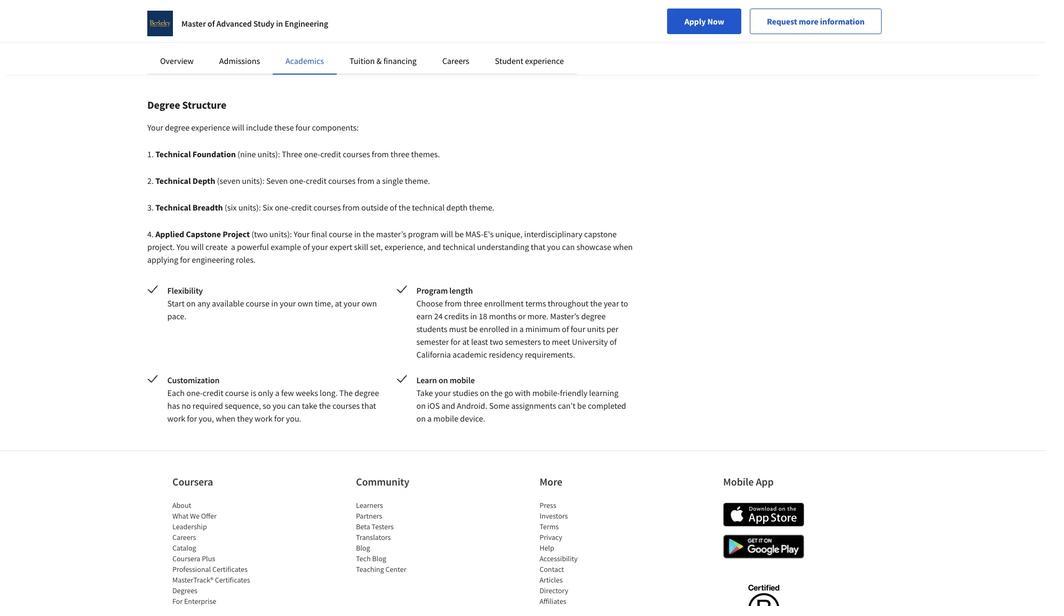Task type: vqa. For each thing, say whether or not it's contained in the screenshot.
Resources
no



Task type: describe. For each thing, give the bounding box(es) containing it.
course inside flexibility start on any available course in your own time, at your own pace.
[[246, 298, 270, 309]]

1 horizontal spatial will
[[232, 122, 244, 133]]

4. advanced manufacturing and materials
[[147, 31, 294, 42]]

help
[[540, 544, 554, 554]]

your left the time,
[[280, 298, 296, 309]]

and inside learn on mobile take your studies on the go with mobile-friendly learning on ios and android. some assignments can't be completed on a mobile device.
[[442, 401, 455, 412]]

program
[[408, 229, 439, 240]]

what we offer link
[[172, 512, 217, 522]]

technical inside (two units): your final course in the master's program will be mas-e's unique, interdisciplinary capstone project. you will create  a powerful example of your expert skill set, experience, and technical understanding that you can showcase when applying for engineering roles.
[[443, 242, 475, 253]]

you.
[[286, 414, 301, 424]]

the down single
[[399, 202, 410, 213]]

course for in
[[329, 229, 353, 240]]

0 vertical spatial advanced
[[216, 18, 252, 29]]

some
[[489, 401, 510, 412]]

go
[[504, 388, 513, 399]]

(seven
[[217, 176, 240, 186]]

california
[[417, 350, 451, 360]]

sequence,
[[225, 401, 261, 412]]

on up android.
[[480, 388, 489, 399]]

coursera inside about what we offer leadership careers catalog coursera plus professional certificates mastertrack® certificates degrees
[[172, 555, 200, 564]]

mobile
[[723, 476, 754, 489]]

of right outside
[[390, 202, 397, 213]]

minimum
[[526, 324, 560, 335]]

your inside learn on mobile take your studies on the go with mobile-friendly learning on ios and android. some assignments can't be completed on a mobile device.
[[435, 388, 451, 399]]

3. for 3. technical breadth (six units): six one-credit courses from outside of the technical depth theme.
[[147, 202, 154, 213]]

0 vertical spatial theme.
[[405, 176, 430, 186]]

months
[[489, 311, 517, 322]]

student experience
[[495, 56, 564, 66]]

in up semesters
[[511, 324, 518, 335]]

0 vertical spatial four
[[296, 122, 310, 133]]

help link
[[540, 544, 554, 554]]

privacy link
[[540, 533, 562, 543]]

1 vertical spatial theme.
[[469, 202, 495, 213]]

beta
[[356, 523, 370, 532]]

two
[[490, 337, 503, 348]]

your right the time,
[[344, 298, 360, 309]]

units): for seven
[[242, 176, 265, 186]]

android.
[[457, 401, 488, 412]]

and down master of advanced study in engineering
[[246, 31, 259, 42]]

in up materials
[[276, 18, 283, 29]]

has
[[167, 401, 180, 412]]

program length choose from three enrollment terms throughout the year to earn 24 credits in 18 months or more. master's degree students must be enrolled in a minimum of four units per semester for at least two semesters to meet university of california academic residency requirements.
[[417, 286, 628, 360]]

overview
[[160, 56, 194, 66]]

your inside (two units): your final course in the master's program will be mas-e's unique, interdisciplinary capstone project. you will create  a powerful example of your expert skill set, experience, and technical understanding that you can showcase when applying for engineering roles.
[[294, 229, 310, 240]]

the inside learn on mobile take your studies on the go with mobile-friendly learning on ios and android. some assignments can't be completed on a mobile device.
[[491, 388, 503, 399]]

example
[[271, 242, 301, 253]]

themes.
[[411, 149, 440, 160]]

leadership
[[172, 523, 207, 532]]

seven
[[266, 176, 288, 186]]

you,
[[199, 414, 214, 424]]

on right the learn
[[439, 375, 448, 386]]

mobile app
[[723, 476, 774, 489]]

you inside the customization each one-credit course is only a few weeks long. the degree has no required sequence, so you can take the courses that work for you, when they work for you.
[[273, 401, 286, 412]]

and right power,
[[218, 58, 232, 69]]

from inside program length choose from three enrollment terms throughout the year to earn 24 credits in 18 months or more. master's degree students must be enrolled in a minimum of four units per semester for at least two semesters to meet university of california academic residency requirements.
[[445, 298, 462, 309]]

5.
[[147, 58, 154, 69]]

about
[[172, 501, 191, 511]]

interdisciplinary
[[524, 229, 583, 240]]

0 vertical spatial to
[[621, 298, 628, 309]]

2024:
[[702, 7, 723, 18]]

units): for three
[[258, 149, 280, 160]]

financing
[[384, 56, 417, 66]]

contact
[[540, 565, 564, 575]]

you inside (two units): your final course in the master's program will be mas-e's unique, interdisciplinary capstone project. you will create  a powerful example of your expert skill set, experience, and technical understanding that you can showcase when applying for engineering roles.
[[547, 242, 560, 253]]

accessibility link
[[540, 555, 578, 564]]

4. applied capstone project
[[147, 229, 250, 240]]

in left 18
[[470, 311, 477, 322]]

from for a
[[357, 176, 374, 186]]

about what we offer leadership careers catalog coursera plus professional certificates mastertrack® certificates degrees
[[172, 501, 250, 596]]

plus
[[202, 555, 215, 564]]

length
[[450, 286, 473, 296]]

of down the data
[[208, 18, 215, 29]]

more.
[[528, 311, 549, 322]]

0 horizontal spatial three
[[391, 149, 410, 160]]

list item for more
[[540, 597, 630, 607]]

final
[[311, 229, 327, 240]]

2 own from the left
[[362, 298, 377, 309]]

request more information
[[767, 16, 865, 27]]

few
[[281, 388, 294, 399]]

tuition
[[350, 56, 375, 66]]

blog link
[[356, 544, 370, 554]]

contact link
[[540, 565, 564, 575]]

0 vertical spatial careers link
[[442, 56, 469, 66]]

set,
[[370, 242, 383, 253]]

a inside program length choose from three enrollment terms throughout the year to earn 24 credits in 18 months or more. master's degree students must be enrolled in a minimum of four units per semester for at least two semesters to meet university of california academic residency requirements.
[[520, 324, 524, 335]]

0 horizontal spatial degree
[[165, 122, 190, 133]]

meet
[[552, 337, 570, 348]]

july
[[671, 7, 687, 18]]

credit for six
[[291, 202, 312, 213]]

list for community
[[356, 501, 447, 576]]

technical for 3.
[[155, 202, 191, 213]]

community
[[356, 476, 409, 489]]

1 horizontal spatial blog
[[372, 555, 386, 564]]

components:
[[312, 122, 359, 133]]

what
[[172, 512, 189, 522]]

these
[[274, 122, 294, 133]]

flexibility start on any available course in your own time, at your own pace.
[[167, 286, 377, 322]]

degree
[[147, 98, 180, 112]]

on inside flexibility start on any available course in your own time, at your own pace.
[[186, 298, 196, 309]]

more
[[799, 16, 819, 27]]

terms link
[[540, 523, 559, 532]]

foundation
[[193, 149, 236, 160]]

unique,
[[495, 229, 523, 240]]

autonomous
[[234, 58, 279, 69]]

courses for three
[[343, 149, 370, 160]]

the
[[339, 388, 353, 399]]

1 vertical spatial certificates
[[215, 576, 250, 586]]

be inside learn on mobile take your studies on the go with mobile-friendly learning on ios and android. some assignments can't be completed on a mobile device.
[[577, 401, 586, 412]]

academics
[[286, 56, 324, 66]]

teaching
[[356, 565, 384, 575]]

3. for 3. engineering data analysis
[[147, 5, 154, 15]]

1 vertical spatial advanced
[[155, 31, 190, 42]]

on left ios
[[417, 401, 426, 412]]

investors link
[[540, 512, 568, 522]]

apply
[[685, 16, 706, 27]]

mastertrack® certificates link
[[172, 576, 250, 586]]

1 work from the left
[[167, 414, 185, 424]]

students
[[417, 324, 448, 335]]

and inside (two units): your final course in the master's program will be mas-e's unique, interdisciplinary capstone project. you will create  a powerful example of your expert skill set, experience, and technical understanding that you can showcase when applying for engineering roles.
[[427, 242, 441, 253]]

experience,
[[385, 242, 426, 253]]

single
[[382, 176, 403, 186]]

e's
[[484, 229, 494, 240]]

list item for coursera
[[172, 597, 263, 607]]

1 own from the left
[[298, 298, 313, 309]]

that inside (two units): your final course in the master's program will be mas-e's unique, interdisciplinary capstone project. you will create  a powerful example of your expert skill set, experience, and technical understanding that you can showcase when applying for engineering roles.
[[531, 242, 546, 253]]

mobile-
[[532, 388, 560, 399]]

coursera plus link
[[172, 555, 215, 564]]

in inside (two units): your final course in the master's program will be mas-e's unique, interdisciplinary capstone project. you will create  a powerful example of your expert skill set, experience, and technical understanding that you can showcase when applying for engineering roles.
[[354, 229, 361, 240]]

power,
[[192, 58, 216, 69]]

take
[[302, 401, 317, 412]]

roles.
[[236, 255, 256, 265]]

applied
[[155, 229, 184, 240]]

your degree experience will include these four components:
[[147, 122, 361, 133]]

0 vertical spatial your
[[147, 122, 163, 133]]

of down master's
[[562, 324, 569, 335]]

powerful
[[237, 242, 269, 253]]

depth
[[446, 202, 468, 213]]

requirements.
[[525, 350, 575, 360]]

one- for seven
[[290, 176, 306, 186]]

your inside (two units): your final course in the master's program will be mas-e's unique, interdisciplinary capstone project. you will create  a powerful example of your expert skill set, experience, and technical understanding that you can showcase when applying for engineering roles.
[[312, 242, 328, 253]]

least
[[471, 337, 488, 348]]

0 vertical spatial technical
[[412, 202, 445, 213]]

academics link
[[286, 56, 324, 66]]

1 vertical spatial mobile
[[434, 414, 458, 424]]

0 vertical spatial careers
[[442, 56, 469, 66]]

no
[[182, 401, 191, 412]]



Task type: locate. For each thing, give the bounding box(es) containing it.
coursera up about
[[172, 476, 213, 489]]

2. technical depth (seven units): seven one-credit courses from a single theme.
[[147, 176, 430, 186]]

1 horizontal spatial engineering
[[285, 18, 328, 29]]

friendly
[[560, 388, 588, 399]]

courses down components:
[[343, 149, 370, 160]]

the up skill
[[363, 229, 375, 240]]

theme. right single
[[405, 176, 430, 186]]

and right ios
[[442, 401, 455, 412]]

choose
[[417, 298, 443, 309]]

1 vertical spatial careers
[[172, 533, 196, 543]]

download on the app store image
[[723, 503, 805, 527]]

careers link
[[442, 56, 469, 66], [172, 533, 196, 543]]

1 coursera from the top
[[172, 476, 213, 489]]

and down program
[[427, 242, 441, 253]]

0 horizontal spatial list
[[172, 501, 263, 607]]

0 vertical spatial when
[[613, 242, 633, 253]]

four right these
[[296, 122, 310, 133]]

0 vertical spatial 3.
[[147, 5, 154, 15]]

4. for 4. advanced manufacturing and materials
[[147, 31, 154, 42]]

0 horizontal spatial be
[[455, 229, 464, 240]]

directory link
[[540, 587, 568, 596]]

2025
[[750, 7, 767, 18]]

a inside (two units): your final course in the master's program will be mas-e's unique, interdisciplinary capstone project. you will create  a powerful example of your expert skill set, experience, and technical understanding that you can showcase when applying for engineering roles.
[[231, 242, 235, 253]]

2 technical from the top
[[155, 176, 191, 186]]

list for coursera
[[172, 501, 263, 607]]

1 horizontal spatial four
[[571, 324, 586, 335]]

uc berkeley college of engineering logo image
[[147, 11, 173, 36]]

0 horizontal spatial careers
[[172, 533, 196, 543]]

technical for 2.
[[155, 176, 191, 186]]

course right available
[[246, 298, 270, 309]]

own left the time,
[[298, 298, 313, 309]]

1 vertical spatial degree
[[581, 311, 606, 322]]

analysis
[[218, 5, 247, 15]]

1 horizontal spatial you
[[547, 242, 560, 253]]

will
[[232, 122, 244, 133], [441, 229, 453, 240], [191, 242, 204, 253]]

units): left seven
[[242, 176, 265, 186]]

0 horizontal spatial work
[[167, 414, 185, 424]]

from for three
[[372, 149, 389, 160]]

1 horizontal spatial experience
[[525, 56, 564, 66]]

credit up 3. technical breadth (six units): six one-credit courses from outside of the technical depth theme.
[[306, 176, 327, 186]]

list containing learners
[[356, 501, 447, 576]]

0 vertical spatial 4.
[[147, 31, 154, 42]]

2 work from the left
[[255, 414, 273, 424]]

one- for three
[[304, 149, 320, 160]]

0 horizontal spatial when
[[216, 414, 235, 424]]

learners
[[356, 501, 383, 511]]

credit inside the customization each one-credit course is only a few weeks long. the degree has no required sequence, so you can take the courses that work for you, when they work for you.
[[203, 388, 223, 399]]

0 vertical spatial will
[[232, 122, 244, 133]]

credit down 2. technical depth (seven units): seven one-credit courses from a single theme.
[[291, 202, 312, 213]]

expert
[[330, 242, 352, 253]]

get it on google play image
[[723, 535, 805, 559]]

tech blog link
[[356, 555, 386, 564]]

1 vertical spatial at
[[462, 337, 470, 348]]

0 horizontal spatial blog
[[356, 544, 370, 554]]

be right can't
[[577, 401, 586, 412]]

one- down customization
[[186, 388, 203, 399]]

certificates down professional certificates link
[[215, 576, 250, 586]]

0 horizontal spatial will
[[191, 242, 204, 253]]

work down "so"
[[255, 414, 273, 424]]

any
[[197, 298, 210, 309]]

pace.
[[167, 311, 186, 322]]

a left few
[[275, 388, 279, 399]]

request
[[767, 16, 797, 27]]

privacy
[[540, 533, 562, 543]]

0 vertical spatial that
[[531, 242, 546, 253]]

enrolled
[[480, 324, 509, 335]]

2 vertical spatial technical
[[155, 202, 191, 213]]

on
[[186, 298, 196, 309], [439, 375, 448, 386], [480, 388, 489, 399], [417, 401, 426, 412], [417, 414, 426, 424]]

1 3. from the top
[[147, 5, 154, 15]]

from up credits
[[445, 298, 462, 309]]

1 horizontal spatial work
[[255, 414, 273, 424]]

from up single
[[372, 149, 389, 160]]

4. up project.
[[147, 229, 154, 240]]

0 vertical spatial degree
[[165, 122, 190, 133]]

a inside learn on mobile take your studies on the go with mobile-friendly learning on ios and android. some assignments can't be completed on a mobile device.
[[428, 414, 432, 424]]

units): for six
[[238, 202, 261, 213]]

can inside the customization each one-credit course is only a few weeks long. the degree has no required sequence, so you can take the courses that work for you, when they work for you.
[[288, 401, 300, 412]]

0 horizontal spatial careers link
[[172, 533, 196, 543]]

one- right seven
[[290, 176, 306, 186]]

own right the time,
[[362, 298, 377, 309]]

careers inside about what we offer leadership careers catalog coursera plus professional certificates mastertrack® certificates degrees
[[172, 533, 196, 543]]

from left outside
[[343, 202, 360, 213]]

0 horizontal spatial at
[[335, 298, 342, 309]]

one- for six
[[275, 202, 291, 213]]

press investors terms privacy help accessibility contact articles directory
[[540, 501, 578, 596]]

earn
[[417, 311, 433, 322]]

on left any
[[186, 298, 196, 309]]

1 horizontal spatial when
[[613, 242, 633, 253]]

experience right student
[[525, 56, 564, 66]]

to right year
[[621, 298, 628, 309]]

blog
[[356, 544, 370, 554], [372, 555, 386, 564]]

4.
[[147, 31, 154, 42], [147, 229, 154, 240]]

skill
[[354, 242, 368, 253]]

(six
[[225, 202, 237, 213]]

careers up catalog
[[172, 533, 196, 543]]

when inside (two units): your final course in the master's program will be mas-e's unique, interdisciplinary capstone project. you will create  a powerful example of your expert skill set, experience, and technical understanding that you can showcase when applying for engineering roles.
[[613, 242, 633, 253]]

technical for 1.
[[155, 149, 191, 160]]

list item down directory
[[540, 597, 630, 607]]

0 horizontal spatial list item
[[172, 597, 263, 607]]

1 vertical spatial engineering
[[285, 18, 328, 29]]

0 horizontal spatial your
[[147, 122, 163, 133]]

careers link up catalog
[[172, 533, 196, 543]]

1 horizontal spatial own
[[362, 298, 377, 309]]

1 horizontal spatial at
[[462, 337, 470, 348]]

1 vertical spatial technical
[[443, 242, 475, 253]]

2 vertical spatial will
[[191, 242, 204, 253]]

available
[[212, 298, 244, 309]]

one- inside the customization each one-credit course is only a few weeks long. the degree has no required sequence, so you can take the courses that work for you, when they work for you.
[[186, 388, 203, 399]]

list for more
[[540, 501, 630, 607]]

advanced
[[216, 18, 252, 29], [155, 31, 190, 42]]

1 vertical spatial experience
[[191, 122, 230, 133]]

credits
[[444, 311, 469, 322]]

2 list item from the left
[[540, 597, 630, 607]]

0 vertical spatial mobile
[[450, 375, 475, 386]]

for down must
[[451, 337, 461, 348]]

courses down the
[[333, 401, 360, 412]]

units):
[[258, 149, 280, 160], [242, 176, 265, 186], [238, 202, 261, 213], [269, 229, 292, 240]]

certificates up mastertrack® certificates link
[[212, 565, 248, 575]]

0 horizontal spatial to
[[543, 337, 550, 348]]

catalog link
[[172, 544, 196, 554]]

you right "so"
[[273, 401, 286, 412]]

0 vertical spatial experience
[[525, 56, 564, 66]]

1 horizontal spatial can
[[562, 242, 575, 253]]

1 vertical spatial be
[[469, 324, 478, 335]]

coursera down catalog link
[[172, 555, 200, 564]]

three inside program length choose from three enrollment terms throughout the year to earn 24 credits in 18 months or more. master's degree students must be enrolled in a minimum of four units per semester for at least two semesters to meet university of california academic residency requirements.
[[464, 298, 483, 309]]

1 vertical spatial three
[[464, 298, 483, 309]]

degrees
[[172, 587, 198, 596]]

be inside (two units): your final course in the master's program will be mas-e's unique, interdisciplinary capstone project. you will create  a powerful example of your expert skill set, experience, and technical understanding that you can showcase when applying for engineering roles.
[[455, 229, 464, 240]]

four inside program length choose from three enrollment terms throughout the year to earn 24 credits in 18 months or more. master's degree students must be enrolled in a minimum of four units per semester for at least two semesters to meet university of california academic residency requirements.
[[571, 324, 586, 335]]

units): right (nine
[[258, 149, 280, 160]]

1 vertical spatial 4.
[[147, 229, 154, 240]]

1 vertical spatial to
[[543, 337, 550, 348]]

list containing press
[[540, 501, 630, 607]]

project
[[223, 229, 250, 240]]

course
[[329, 229, 353, 240], [246, 298, 270, 309], [225, 388, 249, 399]]

degree down degree structure
[[165, 122, 190, 133]]

can inside (two units): your final course in the master's program will be mas-e's unique, interdisciplinary capstone project. you will create  a powerful example of your expert skill set, experience, and technical understanding that you can showcase when applying for engineering roles.
[[562, 242, 575, 253]]

customization each one-credit course is only a few weeks long. the degree has no required sequence, so you can take the courses that work for you, when they work for you.
[[167, 375, 379, 424]]

be inside program length choose from three enrollment terms throughout the year to earn 24 credits in 18 months or more. master's degree students must be enrolled in a minimum of four units per semester for at least two semesters to meet university of california academic residency requirements.
[[469, 324, 478, 335]]

at inside flexibility start on any available course in your own time, at your own pace.
[[335, 298, 342, 309]]

2 list from the left
[[356, 501, 447, 576]]

depth
[[193, 176, 215, 186]]

the inside (two units): your final course in the master's program will be mas-e's unique, interdisciplinary capstone project. you will create  a powerful example of your expert skill set, experience, and technical understanding that you can showcase when applying for engineering roles.
[[363, 229, 375, 240]]

course inside (two units): your final course in the master's program will be mas-e's unique, interdisciplinary capstone project. you will create  a powerful example of your expert skill set, experience, and technical understanding that you can showcase when applying for engineering roles.
[[329, 229, 353, 240]]

include
[[246, 122, 273, 133]]

about link
[[172, 501, 191, 511]]

0 vertical spatial certificates
[[212, 565, 248, 575]]

2 horizontal spatial list
[[540, 501, 630, 607]]

of right example
[[303, 242, 310, 253]]

the inside the customization each one-credit course is only a few weeks long. the degree has no required sequence, so you can take the courses that work for you, when they work for you.
[[319, 401, 331, 412]]

academic
[[453, 350, 487, 360]]

can
[[562, 242, 575, 253], [288, 401, 300, 412]]

press
[[540, 501, 556, 511]]

0 horizontal spatial advanced
[[155, 31, 190, 42]]

will left include
[[232, 122, 244, 133]]

work down has
[[167, 414, 185, 424]]

1 vertical spatial coursera
[[172, 555, 200, 564]]

in right available
[[271, 298, 278, 309]]

1 vertical spatial technical
[[155, 176, 191, 186]]

will right program
[[441, 229, 453, 240]]

5. electrical, power, and autonomous systems
[[147, 58, 311, 69]]

investors
[[540, 512, 568, 522]]

a inside the customization each one-credit course is only a few weeks long. the degree has no required sequence, so you can take the courses that work for you, when they work for you.
[[275, 388, 279, 399]]

1 vertical spatial 3.
[[147, 202, 154, 213]]

careers link left student
[[442, 56, 469, 66]]

at up academic
[[462, 337, 470, 348]]

1 horizontal spatial advanced
[[216, 18, 252, 29]]

experience down structure on the left top of the page
[[191, 122, 230, 133]]

your down final
[[312, 242, 328, 253]]

0 vertical spatial technical
[[155, 149, 191, 160]]

courses inside the customization each one-credit course is only a few weeks long. the degree has no required sequence, so you can take the courses that work for you, when they work for you.
[[333, 401, 360, 412]]

1 vertical spatial your
[[294, 229, 310, 240]]

own
[[298, 298, 313, 309], [362, 298, 377, 309]]

they
[[237, 414, 253, 424]]

a down ios
[[428, 414, 432, 424]]

spring
[[725, 7, 748, 18]]

24
[[434, 311, 443, 322]]

start
[[167, 298, 185, 309]]

technical
[[155, 149, 191, 160], [155, 176, 191, 186], [155, 202, 191, 213]]

the left year
[[590, 298, 602, 309]]

from left single
[[357, 176, 374, 186]]

your down degree
[[147, 122, 163, 133]]

mobile
[[450, 375, 475, 386], [434, 414, 458, 424]]

technical up applied
[[155, 202, 191, 213]]

0 horizontal spatial that
[[362, 401, 376, 412]]

three left themes.
[[391, 149, 410, 160]]

electrical,
[[155, 58, 191, 69]]

credit for three
[[320, 149, 341, 160]]

translators link
[[356, 533, 391, 543]]

2 3. from the top
[[147, 202, 154, 213]]

1 vertical spatial four
[[571, 324, 586, 335]]

course inside the customization each one-credit course is only a few weeks long. the degree has no required sequence, so you can take the courses that work for you, when they work for you.
[[225, 388, 249, 399]]

credit for seven
[[306, 176, 327, 186]]

when down the 'capstone'
[[613, 242, 633, 253]]

2 horizontal spatial will
[[441, 229, 453, 240]]

your left final
[[294, 229, 310, 240]]

list containing about
[[172, 501, 263, 607]]

one- right six at top left
[[275, 202, 291, 213]]

credit down components:
[[320, 149, 341, 160]]

six
[[263, 202, 273, 213]]

showcase
[[577, 242, 612, 253]]

for inside program length choose from three enrollment terms throughout the year to earn 24 credits in 18 months or more. master's degree students must be enrolled in a minimum of four units per semester for at least two semesters to meet university of california academic residency requirements.
[[451, 337, 461, 348]]

materials
[[261, 31, 294, 42]]

the down long.
[[319, 401, 331, 412]]

1 horizontal spatial your
[[294, 229, 310, 240]]

four up university
[[571, 324, 586, 335]]

4. for 4. applied capstone project
[[147, 229, 154, 240]]

that inside the customization each one-credit course is only a few weeks long. the degree has no required sequence, so you can take the courses that work for you, when they work for you.
[[362, 401, 376, 412]]

2 horizontal spatial be
[[577, 401, 586, 412]]

of inside (two units): your final course in the master's program will be mas-e's unique, interdisciplinary capstone project. you will create  a powerful example of your expert skill set, experience, and technical understanding that you can showcase when applying for engineering roles.
[[303, 242, 310, 253]]

2 vertical spatial be
[[577, 401, 586, 412]]

1 vertical spatial that
[[362, 401, 376, 412]]

1 vertical spatial course
[[246, 298, 270, 309]]

engineering up materials
[[285, 18, 328, 29]]

degree inside the customization each one-credit course is only a few weeks long. the degree has no required sequence, so you can take the courses that work for you, when they work for you.
[[355, 388, 379, 399]]

for inside (two units): your final course in the master's program will be mas-e's unique, interdisciplinary capstone project. you will create  a powerful example of your expert skill set, experience, and technical understanding that you can showcase when applying for engineering roles.
[[180, 255, 190, 265]]

request more information button
[[750, 9, 882, 34]]

partners
[[356, 512, 382, 522]]

three up 18
[[464, 298, 483, 309]]

(two units): your final course in the master's program will be mas-e's unique, interdisciplinary capstone project. you will create  a powerful example of your expert skill set, experience, and technical understanding that you can showcase when applying for engineering roles.
[[147, 229, 633, 265]]

2 coursera from the top
[[172, 555, 200, 564]]

1 technical from the top
[[155, 149, 191, 160]]

1 list from the left
[[172, 501, 263, 607]]

3. technical breadth (six units): six one-credit courses from outside of the technical depth theme.
[[147, 202, 495, 213]]

or
[[518, 311, 526, 322]]

degree structure
[[147, 98, 226, 112]]

technical up program
[[412, 202, 445, 213]]

0 vertical spatial course
[[329, 229, 353, 240]]

0 horizontal spatial own
[[298, 298, 313, 309]]

0 horizontal spatial four
[[296, 122, 310, 133]]

articles
[[540, 576, 563, 586]]

when right you,
[[216, 414, 235, 424]]

0 vertical spatial at
[[335, 298, 342, 309]]

1 vertical spatial blog
[[372, 555, 386, 564]]

capstone
[[584, 229, 617, 240]]

apply now
[[685, 16, 724, 27]]

year
[[604, 298, 619, 309]]

overview link
[[160, 56, 194, 66]]

1 horizontal spatial list item
[[540, 597, 630, 607]]

a
[[376, 176, 381, 186], [231, 242, 235, 253], [520, 324, 524, 335], [275, 388, 279, 399], [428, 414, 432, 424]]

1 vertical spatial careers link
[[172, 533, 196, 543]]

on down take
[[417, 414, 426, 424]]

mobile down ios
[[434, 414, 458, 424]]

units): up example
[[269, 229, 292, 240]]

leadership link
[[172, 523, 207, 532]]

can down interdisciplinary
[[562, 242, 575, 253]]

0 horizontal spatial can
[[288, 401, 300, 412]]

outside
[[361, 202, 388, 213]]

for down you in the left top of the page
[[180, 255, 190, 265]]

1 horizontal spatial degree
[[355, 388, 379, 399]]

long.
[[320, 388, 338, 399]]

blog up teaching center link
[[372, 555, 386, 564]]

will down 4. applied capstone project
[[191, 242, 204, 253]]

1 horizontal spatial theme.
[[469, 202, 495, 213]]

course up expert
[[329, 229, 353, 240]]

2 4. from the top
[[147, 229, 154, 240]]

0 horizontal spatial experience
[[191, 122, 230, 133]]

at
[[335, 298, 342, 309], [462, 337, 470, 348]]

directory
[[540, 587, 568, 596]]

1 horizontal spatial to
[[621, 298, 628, 309]]

tuition & financing link
[[350, 56, 417, 66]]

credit up 'required'
[[203, 388, 223, 399]]

0 horizontal spatial theme.
[[405, 176, 430, 186]]

1 vertical spatial can
[[288, 401, 300, 412]]

the inside program length choose from three enrollment terms throughout the year to earn 24 credits in 18 months or more. master's degree students must be enrolled in a minimum of four units per semester for at least two semesters to meet university of california academic residency requirements.
[[590, 298, 602, 309]]

ios
[[428, 401, 440, 412]]

3. engineering data analysis
[[147, 5, 247, 15]]

1 horizontal spatial list
[[356, 501, 447, 576]]

advanced up overview "link"
[[155, 31, 190, 42]]

of down per
[[610, 337, 617, 348]]

0 vertical spatial coursera
[[172, 476, 213, 489]]

technical right 2.
[[155, 176, 191, 186]]

be up the "least"
[[469, 324, 478, 335]]

2 vertical spatial degree
[[355, 388, 379, 399]]

courses for a
[[328, 176, 356, 186]]

1 vertical spatial will
[[441, 229, 453, 240]]

list item down mastertrack® certificates link
[[172, 597, 263, 607]]

0 vertical spatial can
[[562, 242, 575, 253]]

1 4. from the top
[[147, 31, 154, 42]]

units): inside (two units): your final course in the master's program will be mas-e's unique, interdisciplinary capstone project. you will create  a powerful example of your expert skill set, experience, and technical understanding that you can showcase when applying for engineering roles.
[[269, 229, 292, 240]]

1 list item from the left
[[172, 597, 263, 607]]

for left the you.
[[274, 414, 284, 424]]

careers left student
[[442, 56, 469, 66]]

courses up final
[[314, 202, 341, 213]]

course for is
[[225, 388, 249, 399]]

degree inside program length choose from three enrollment terms throughout the year to earn 24 credits in 18 months or more. master's degree students must be enrolled in a minimum of four units per semester for at least two semesters to meet university of california academic residency requirements.
[[581, 311, 606, 322]]

at inside program length choose from three enrollment terms throughout the year to earn 24 credits in 18 months or more. master's degree students must be enrolled in a minimum of four units per semester for at least two semesters to meet university of california academic residency requirements.
[[462, 337, 470, 348]]

0 horizontal spatial engineering
[[155, 5, 198, 15]]

technical right 1.
[[155, 149, 191, 160]]

be left mas-
[[455, 229, 464, 240]]

weeks
[[296, 388, 318, 399]]

units): left six at top left
[[238, 202, 261, 213]]

0 horizontal spatial you
[[273, 401, 286, 412]]

0 vertical spatial be
[[455, 229, 464, 240]]

courses for outside
[[314, 202, 341, 213]]

3 list from the left
[[540, 501, 630, 607]]

master's
[[550, 311, 580, 322]]

from for outside
[[343, 202, 360, 213]]

to up requirements.
[[543, 337, 550, 348]]

3 technical from the top
[[155, 202, 191, 213]]

deadline
[[830, 7, 862, 18]]

degrees link
[[172, 587, 198, 596]]

per
[[607, 324, 619, 335]]

a left single
[[376, 176, 381, 186]]

0 vertical spatial you
[[547, 242, 560, 253]]

for down no
[[187, 414, 197, 424]]

learning
[[589, 388, 619, 399]]

at right the time,
[[335, 298, 342, 309]]

1 horizontal spatial that
[[531, 242, 546, 253]]

in inside flexibility start on any available course in your own time, at your own pace.
[[271, 298, 278, 309]]

1 horizontal spatial careers
[[442, 56, 469, 66]]

professional
[[172, 565, 211, 575]]

engineering up the master
[[155, 5, 198, 15]]

mas-
[[466, 229, 484, 240]]

2.
[[147, 176, 154, 186]]

learners partners beta testers translators blog tech blog teaching center
[[356, 501, 406, 575]]

list
[[172, 501, 263, 607], [356, 501, 447, 576], [540, 501, 630, 607]]

your up ios
[[435, 388, 451, 399]]

we
[[190, 512, 200, 522]]

logo of certified b corporation image
[[742, 579, 786, 607]]

list item
[[172, 597, 263, 607], [540, 597, 630, 607]]

blog up tech
[[356, 544, 370, 554]]

0 vertical spatial blog
[[356, 544, 370, 554]]

2 vertical spatial course
[[225, 388, 249, 399]]

when inside the customization each one-credit course is only a few weeks long. the degree has no required sequence, so you can take the courses that work for you, when they work for you.
[[216, 414, 235, 424]]

in up skill
[[354, 229, 361, 240]]

2 horizontal spatial degree
[[581, 311, 606, 322]]



